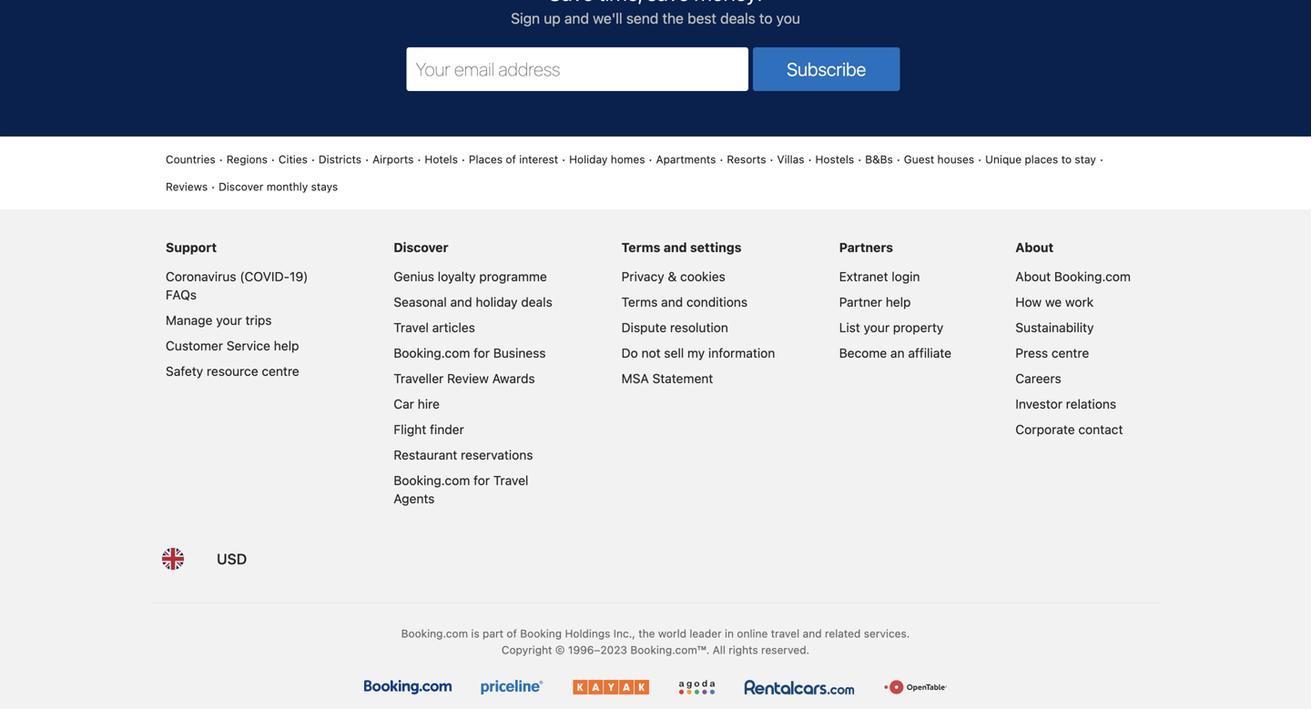 Task type: vqa. For each thing, say whether or not it's contained in the screenshot.
Careers
yes



Task type: locate. For each thing, give the bounding box(es) containing it.
and right up
[[565, 9, 589, 27]]

terms and settings
[[622, 240, 742, 255]]

investor
[[1016, 397, 1063, 412]]

1 vertical spatial about
[[1016, 269, 1051, 284]]

deals right "best"
[[721, 9, 756, 27]]

travel down 'seasonal'
[[394, 320, 429, 335]]

you
[[777, 9, 801, 27]]

1 terms from the top
[[622, 240, 661, 255]]

1 vertical spatial for
[[474, 473, 490, 488]]

reviews
[[166, 180, 208, 193]]

loyalty
[[438, 269, 476, 284]]

1 horizontal spatial discover
[[394, 240, 449, 255]]

booking.com inside booking.com is part of booking holdings inc., the world leader in online travel and related services. copyright © 1996–2023 booking.com™. all rights reserved.
[[401, 627, 468, 640]]

relations
[[1067, 397, 1117, 412]]

cookies
[[681, 269, 726, 284]]

1 vertical spatial of
[[507, 627, 517, 640]]

for up review
[[474, 346, 490, 361]]

about
[[1016, 240, 1054, 255], [1016, 269, 1051, 284]]

safety
[[166, 364, 203, 379]]

discover down regions
[[219, 180, 264, 193]]

unique places to stay link
[[986, 151, 1097, 167]]

kayak image
[[573, 680, 649, 695], [573, 680, 649, 695]]

0 horizontal spatial deals
[[521, 295, 553, 310]]

terms down privacy
[[622, 295, 658, 310]]

districts
[[319, 153, 362, 166]]

not
[[642, 346, 661, 361]]

guest houses
[[904, 153, 975, 166]]

terms for terms and settings
[[622, 240, 661, 255]]

1 vertical spatial to
[[1062, 153, 1072, 166]]

statement
[[653, 371, 714, 386]]

how we work
[[1016, 295, 1094, 310]]

2 about from the top
[[1016, 269, 1051, 284]]

contact
[[1079, 422, 1124, 437]]

1 horizontal spatial help
[[886, 295, 911, 310]]

travel articles
[[394, 320, 475, 335]]

support
[[166, 240, 217, 255]]

genius loyalty programme
[[394, 269, 547, 284]]

to left you
[[760, 9, 773, 27]]

b&bs
[[866, 153, 893, 166]]

1 horizontal spatial the
[[663, 9, 684, 27]]

terms
[[622, 240, 661, 255], [622, 295, 658, 310]]

travel
[[771, 627, 800, 640]]

extranet login link
[[840, 269, 921, 284]]

and inside booking.com is part of booking holdings inc., the world leader in online travel and related services. copyright © 1996–2023 booking.com™. all rights reserved.
[[803, 627, 822, 640]]

holiday homes
[[569, 153, 645, 166]]

opentable image
[[884, 680, 948, 695], [884, 680, 948, 695]]

0 horizontal spatial centre
[[262, 364, 299, 379]]

0 horizontal spatial your
[[216, 313, 242, 328]]

booking.com for booking.com for travel agents
[[394, 473, 470, 488]]

send
[[627, 9, 659, 27]]

and up privacy & cookies link
[[664, 240, 687, 255]]

0 horizontal spatial discover
[[219, 180, 264, 193]]

traveller review awards
[[394, 371, 535, 386]]

sustainability link
[[1016, 320, 1095, 335]]

airports link
[[373, 151, 414, 167]]

and down &
[[661, 295, 683, 310]]

0 vertical spatial to
[[760, 9, 773, 27]]

discover for discover
[[394, 240, 449, 255]]

b&bs link
[[866, 151, 893, 167]]

dispute resolution link
[[622, 320, 729, 335]]

1 for from the top
[[474, 346, 490, 361]]

articles
[[432, 320, 475, 335]]

cities
[[279, 153, 308, 166]]

0 vertical spatial about
[[1016, 240, 1054, 255]]

restaurant reservations link
[[394, 448, 533, 463]]

centre
[[1052, 346, 1090, 361], [262, 364, 299, 379]]

msa
[[622, 371, 649, 386]]

become
[[840, 346, 887, 361]]

booking.com down travel articles link
[[394, 346, 470, 361]]

partners
[[840, 240, 894, 255]]

0 vertical spatial deals
[[721, 9, 756, 27]]

partner help link
[[840, 295, 911, 310]]

booking.com left is
[[401, 627, 468, 640]]

2 for from the top
[[474, 473, 490, 488]]

discover up genius
[[394, 240, 449, 255]]

for down the reservations on the left bottom of page
[[474, 473, 490, 488]]

to left stay
[[1062, 153, 1072, 166]]

and right travel
[[803, 627, 822, 640]]

list your property
[[840, 320, 944, 335]]

travel down the reservations on the left bottom of page
[[494, 473, 529, 488]]

the left "best"
[[663, 9, 684, 27]]

0 vertical spatial discover
[[219, 180, 264, 193]]

careers link
[[1016, 371, 1062, 386]]

terms up privacy
[[622, 240, 661, 255]]

car hire link
[[394, 397, 440, 412]]

1 horizontal spatial to
[[1062, 153, 1072, 166]]

villas link
[[778, 151, 805, 167]]

of right places
[[506, 153, 516, 166]]

centre down sustainability link
[[1052, 346, 1090, 361]]

0 vertical spatial travel
[[394, 320, 429, 335]]

0 horizontal spatial the
[[639, 627, 655, 640]]

genius
[[394, 269, 435, 284]]

holiday
[[476, 295, 518, 310]]

0 horizontal spatial help
[[274, 338, 299, 353]]

1 horizontal spatial travel
[[494, 473, 529, 488]]

places of interest link
[[469, 151, 559, 167]]

help up list your property
[[886, 295, 911, 310]]

0 vertical spatial for
[[474, 346, 490, 361]]

2 terms from the top
[[622, 295, 658, 310]]

holiday
[[569, 153, 608, 166]]

inc.,
[[614, 627, 636, 640]]

genius loyalty programme link
[[394, 269, 547, 284]]

help right service
[[274, 338, 299, 353]]

your down partner help link
[[864, 320, 890, 335]]

(covid-
[[240, 269, 290, 284]]

0 vertical spatial help
[[886, 295, 911, 310]]

restaurant reservations
[[394, 448, 533, 463]]

of right the part
[[507, 627, 517, 640]]

for inside booking.com for travel agents
[[474, 473, 490, 488]]

booking.com™.
[[631, 644, 710, 657]]

sustainability
[[1016, 320, 1095, 335]]

booking.com for business
[[394, 346, 546, 361]]

about up how
[[1016, 269, 1051, 284]]

do not sell my information
[[622, 346, 776, 361]]

&
[[668, 269, 677, 284]]

1 vertical spatial the
[[639, 627, 655, 640]]

deals down programme
[[521, 295, 553, 310]]

trips
[[246, 313, 272, 328]]

booking.com inside booking.com for travel agents
[[394, 473, 470, 488]]

rentalcars image
[[745, 680, 855, 695], [745, 680, 855, 695]]

partner help
[[840, 295, 911, 310]]

your up 'customer service help'
[[216, 313, 242, 328]]

1 vertical spatial terms
[[622, 295, 658, 310]]

1 horizontal spatial your
[[864, 320, 890, 335]]

places
[[469, 153, 503, 166]]

partner
[[840, 295, 883, 310]]

review
[[447, 371, 489, 386]]

become an affiliate link
[[840, 346, 952, 361]]

1 vertical spatial discover
[[394, 240, 449, 255]]

sign up and we'll send the best deals to you
[[511, 9, 801, 27]]

1 vertical spatial centre
[[262, 364, 299, 379]]

in
[[725, 627, 734, 640]]

1 about from the top
[[1016, 240, 1054, 255]]

priceline.com image
[[481, 680, 544, 695], [481, 680, 544, 695]]

and down loyalty in the left of the page
[[451, 295, 472, 310]]

the right inc.,
[[639, 627, 655, 640]]

1 horizontal spatial centre
[[1052, 346, 1090, 361]]

1 vertical spatial help
[[274, 338, 299, 353]]

terms for terms and conditions
[[622, 295, 658, 310]]

1 vertical spatial travel
[[494, 473, 529, 488]]

regions
[[227, 153, 268, 166]]

for for business
[[474, 346, 490, 361]]

booking.com up 'agents'
[[394, 473, 470, 488]]

1 vertical spatial deals
[[521, 295, 553, 310]]

centre down service
[[262, 364, 299, 379]]

regions link
[[227, 151, 268, 167]]

and for seasonal and holiday deals
[[451, 295, 472, 310]]

0 horizontal spatial to
[[760, 9, 773, 27]]

0 vertical spatial terms
[[622, 240, 661, 255]]

stay
[[1075, 153, 1097, 166]]

about booking.com
[[1016, 269, 1131, 284]]

an
[[891, 346, 905, 361]]

hotels
[[425, 153, 458, 166]]

coronavirus (covid-19) faqs
[[166, 269, 308, 302]]

car
[[394, 397, 414, 412]]

about up about booking.com on the right
[[1016, 240, 1054, 255]]

hotels link
[[425, 151, 458, 167]]

how we work link
[[1016, 295, 1094, 310]]

booking.com image
[[364, 680, 452, 695], [364, 680, 452, 695]]

seasonal and holiday deals
[[394, 295, 553, 310]]

booking.com for business link
[[394, 346, 546, 361]]

the
[[663, 9, 684, 27], [639, 627, 655, 640]]



Task type: describe. For each thing, give the bounding box(es) containing it.
how
[[1016, 295, 1042, 310]]

0 vertical spatial of
[[506, 153, 516, 166]]

do not sell my information link
[[622, 346, 776, 361]]

conditions
[[687, 295, 748, 310]]

Your email address email field
[[407, 47, 749, 91]]

travel inside booking.com for travel agents
[[494, 473, 529, 488]]

unique places to stay
[[986, 153, 1097, 166]]

agoda image
[[679, 680, 716, 695]]

travel articles link
[[394, 320, 475, 335]]

investor relations
[[1016, 397, 1117, 412]]

homes
[[611, 153, 645, 166]]

of inside booking.com is part of booking holdings inc., the world leader in online travel and related services. copyright © 1996–2023 booking.com™. all rights reserved.
[[507, 627, 517, 640]]

for for travel
[[474, 473, 490, 488]]

resorts link
[[727, 151, 767, 167]]

best
[[688, 9, 717, 27]]

manage your trips link
[[166, 313, 272, 328]]

up
[[544, 9, 561, 27]]

booking
[[520, 627, 562, 640]]

list your property link
[[840, 320, 944, 335]]

press centre
[[1016, 346, 1090, 361]]

places of interest
[[469, 153, 559, 166]]

countries
[[166, 153, 216, 166]]

extranet login
[[840, 269, 921, 284]]

0 horizontal spatial travel
[[394, 320, 429, 335]]

car hire
[[394, 397, 440, 412]]

your for list
[[864, 320, 890, 335]]

terms and conditions
[[622, 295, 748, 310]]

msa statement link
[[622, 371, 714, 386]]

about for about
[[1016, 240, 1054, 255]]

business
[[494, 346, 546, 361]]

coronavirus
[[166, 269, 236, 284]]

villas
[[778, 153, 805, 166]]

manage
[[166, 313, 213, 328]]

airports
[[373, 153, 414, 166]]

booking.com for travel agents
[[394, 473, 529, 506]]

flight
[[394, 422, 427, 437]]

©
[[556, 644, 565, 657]]

seasonal
[[394, 295, 447, 310]]

booking.com up work
[[1055, 269, 1131, 284]]

holiday homes link
[[569, 151, 645, 167]]

about for about booking.com
[[1016, 269, 1051, 284]]

and for terms and settings
[[664, 240, 687, 255]]

the inside booking.com is part of booking holdings inc., the world leader in online travel and related services. copyright © 1996–2023 booking.com™. all rights reserved.
[[639, 627, 655, 640]]

discover monthly stays
[[219, 180, 338, 193]]

copyright
[[502, 644, 552, 657]]

privacy & cookies link
[[622, 269, 726, 284]]

discover for discover monthly stays
[[219, 180, 264, 193]]

and for terms and conditions
[[661, 295, 683, 310]]

safety resource centre link
[[166, 364, 299, 379]]

monthly
[[267, 180, 308, 193]]

booking.com is part of booking holdings inc., the world leader in online travel and related services. copyright © 1996–2023 booking.com™. all rights reserved.
[[401, 627, 910, 657]]

we
[[1046, 295, 1062, 310]]

msa statement
[[622, 371, 714, 386]]

hostels link
[[816, 151, 855, 167]]

press
[[1016, 346, 1049, 361]]

booking.com for booking.com is part of booking holdings inc., the world leader in online travel and related services. copyright © 1996–2023 booking.com™. all rights reserved.
[[401, 627, 468, 640]]

reservations
[[461, 448, 533, 463]]

do
[[622, 346, 638, 361]]

1 horizontal spatial deals
[[721, 9, 756, 27]]

your for manage
[[216, 313, 242, 328]]

districts link
[[319, 151, 362, 167]]

press centre link
[[1016, 346, 1090, 361]]

usd
[[217, 550, 247, 568]]

traveller review awards link
[[394, 371, 535, 386]]

reviews link
[[166, 178, 208, 195]]

guest houses link
[[904, 151, 975, 167]]

subscribe footer
[[0, 0, 1312, 709]]

customer
[[166, 338, 223, 353]]

countries link
[[166, 151, 216, 167]]

hostels
[[816, 153, 855, 166]]

0 vertical spatial the
[[663, 9, 684, 27]]

privacy & cookies
[[622, 269, 726, 284]]

1996–2023
[[568, 644, 628, 657]]

agents
[[394, 491, 435, 506]]

safety resource centre
[[166, 364, 299, 379]]

subscribe button
[[753, 47, 901, 91]]

related
[[825, 627, 861, 640]]

agoda image
[[679, 680, 716, 695]]

reserved.
[[762, 644, 810, 657]]

corporate contact
[[1016, 422, 1124, 437]]

traveller
[[394, 371, 444, 386]]

affiliate
[[909, 346, 952, 361]]

restaurant
[[394, 448, 458, 463]]

unique
[[986, 153, 1022, 166]]

dispute resolution
[[622, 320, 729, 335]]

usd button
[[206, 537, 258, 581]]

booking.com for booking.com for business
[[394, 346, 470, 361]]

0 vertical spatial centre
[[1052, 346, 1090, 361]]

settings
[[690, 240, 742, 255]]

is
[[471, 627, 480, 640]]

seasonal and holiday deals link
[[394, 295, 553, 310]]

awards
[[493, 371, 535, 386]]

interest
[[519, 153, 559, 166]]

places
[[1025, 153, 1059, 166]]

we'll
[[593, 9, 623, 27]]



